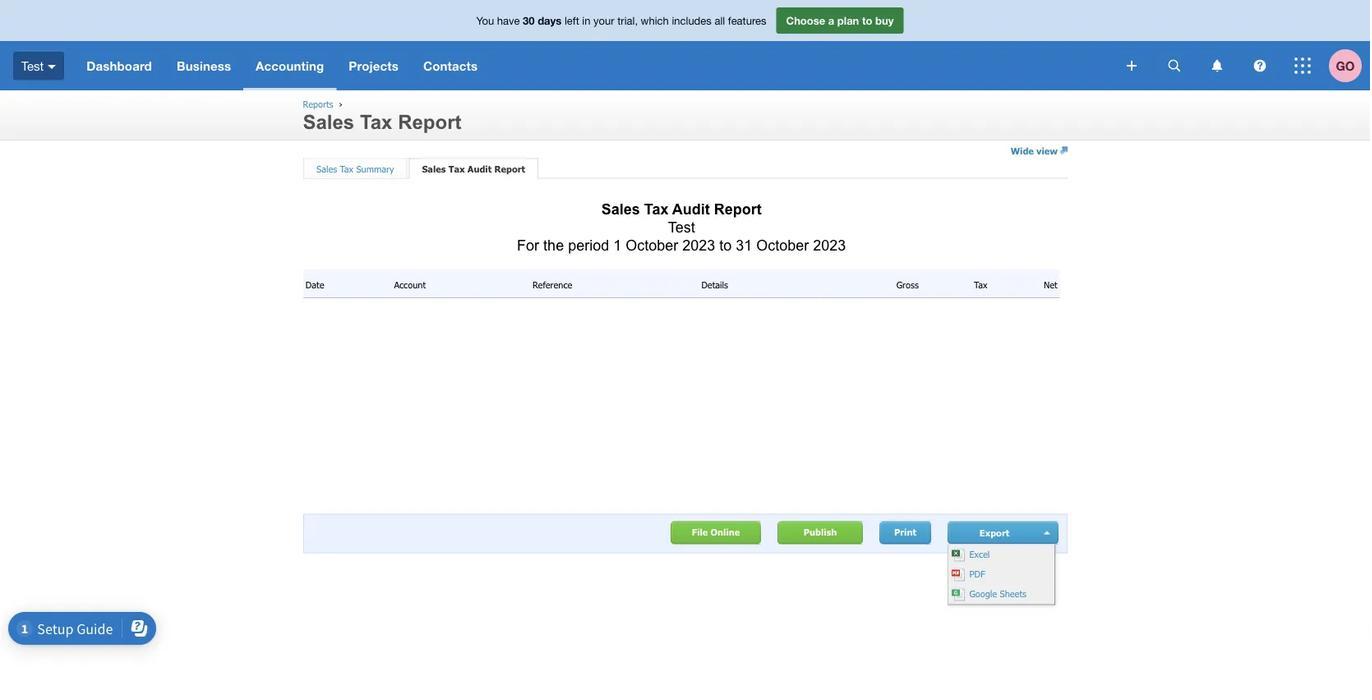 Task type: describe. For each thing, give the bounding box(es) containing it.
have
[[497, 14, 520, 27]]

2 october from the left
[[757, 237, 809, 254]]

net
[[1044, 279, 1058, 290]]

choose
[[787, 14, 826, 27]]

sales tax audit report test for the period 1 october 2023 to 31 october 2023
[[517, 201, 847, 254]]

audit for sales tax audit report test for the period 1 october 2023 to 31 october 2023
[[672, 201, 710, 217]]

2 svg image from the left
[[1254, 60, 1267, 72]]

export options... image
[[1045, 532, 1052, 535]]

sales tax summary
[[317, 163, 394, 174]]

accounting button
[[244, 41, 337, 90]]

dashboard
[[87, 58, 152, 73]]

in
[[583, 14, 591, 27]]

sheets
[[1000, 588, 1027, 600]]

reports › sales tax report
[[303, 99, 462, 133]]

1 october from the left
[[626, 237, 679, 254]]

31
[[736, 237, 753, 254]]

report for sales tax audit report test for the period 1 october 2023 to 31 october 2023
[[714, 201, 762, 217]]

buy
[[876, 14, 894, 27]]

1 svg image from the left
[[1213, 60, 1223, 72]]

go button
[[1330, 41, 1371, 90]]

go
[[1337, 58, 1356, 73]]

›
[[339, 99, 343, 110]]

sales for sales tax audit report test for the period 1 october 2023 to 31 october 2023
[[602, 201, 640, 217]]

1 2023 from the left
[[683, 237, 716, 254]]

contacts button
[[411, 41, 490, 90]]

sales tax audit report
[[422, 163, 526, 174]]

business button
[[164, 41, 244, 90]]

details
[[702, 279, 729, 290]]

features
[[728, 14, 767, 27]]

projects
[[349, 58, 399, 73]]

which
[[641, 14, 669, 27]]

to inside "sales tax audit report test for the period 1 october 2023 to 31 october 2023"
[[720, 237, 732, 254]]

navigation containing dashboard
[[74, 41, 1116, 90]]

report inside reports › sales tax report
[[398, 111, 462, 133]]

choose a plan to buy
[[787, 14, 894, 27]]

you
[[477, 14, 494, 27]]

date
[[306, 279, 324, 290]]

period
[[568, 237, 610, 254]]

google
[[970, 588, 998, 600]]

projects button
[[337, 41, 411, 90]]

2 2023 from the left
[[814, 237, 847, 254]]

file online link
[[671, 522, 762, 545]]

sales for sales tax audit report
[[422, 163, 446, 174]]

all
[[715, 14, 725, 27]]

days
[[538, 14, 562, 27]]

pdf link
[[949, 565, 1055, 585]]

export
[[980, 528, 1010, 539]]

dashboard link
[[74, 41, 164, 90]]

google sheets
[[967, 588, 1027, 600]]

report for sales tax audit report
[[495, 163, 526, 174]]

sales for sales tax summary
[[317, 163, 337, 174]]

svg image inside the test popup button
[[48, 65, 56, 69]]

audit for sales tax audit report
[[468, 163, 492, 174]]



Task type: vqa. For each thing, say whether or not it's contained in the screenshot.
Sales Tax Audit Report the Sales
yes



Task type: locate. For each thing, give the bounding box(es) containing it.
left
[[565, 14, 580, 27]]

2 vertical spatial report
[[714, 201, 762, 217]]

1 horizontal spatial audit
[[672, 201, 710, 217]]

october right the 31
[[757, 237, 809, 254]]

for
[[517, 237, 540, 254]]

svg image
[[1213, 60, 1223, 72], [1254, 60, 1267, 72]]

sales tax audit report link
[[422, 163, 526, 174]]

sales left summary
[[317, 163, 337, 174]]

sales right summary
[[422, 163, 446, 174]]

test
[[21, 59, 44, 73], [668, 219, 696, 235]]

print
[[895, 527, 917, 538]]

1 horizontal spatial to
[[863, 14, 873, 27]]

october
[[626, 237, 679, 254], [757, 237, 809, 254]]

reports link
[[303, 99, 333, 110]]

accounting
[[256, 58, 324, 73]]

a
[[829, 14, 835, 27]]

you have 30 days left in your trial, which includes all features
[[477, 14, 767, 27]]

file
[[692, 527, 708, 538]]

1 vertical spatial report
[[495, 163, 526, 174]]

0 vertical spatial report
[[398, 111, 462, 133]]

report up the 31
[[714, 201, 762, 217]]

2 horizontal spatial report
[[714, 201, 762, 217]]

1 horizontal spatial svg image
[[1254, 60, 1267, 72]]

tax inside reports › sales tax report
[[360, 111, 393, 133]]

0 horizontal spatial report
[[398, 111, 462, 133]]

summary
[[356, 163, 394, 174]]

banner containing dashboard
[[0, 0, 1371, 90]]

svg image
[[1295, 58, 1312, 74], [1169, 60, 1181, 72], [1127, 61, 1137, 71], [48, 65, 56, 69]]

report
[[398, 111, 462, 133], [495, 163, 526, 174], [714, 201, 762, 217]]

sales tax summary link
[[317, 163, 394, 174]]

0 horizontal spatial audit
[[468, 163, 492, 174]]

report down contacts
[[398, 111, 462, 133]]

sales up 1
[[602, 201, 640, 217]]

0 horizontal spatial test
[[21, 59, 44, 73]]

1 vertical spatial test
[[668, 219, 696, 235]]

print link
[[880, 522, 932, 545]]

reports
[[303, 99, 333, 110]]

audit inside "sales tax audit report test for the period 1 october 2023 to 31 october 2023"
[[672, 201, 710, 217]]

tax for sales tax summary
[[340, 163, 354, 174]]

online
[[711, 527, 740, 538]]

1 vertical spatial to
[[720, 237, 732, 254]]

to left the 31
[[720, 237, 732, 254]]

1 horizontal spatial 2023
[[814, 237, 847, 254]]

sales inside reports › sales tax report
[[303, 111, 355, 133]]

sales
[[303, 111, 355, 133], [317, 163, 337, 174], [422, 163, 446, 174], [602, 201, 640, 217]]

includes
[[672, 14, 712, 27]]

tax
[[360, 111, 393, 133], [340, 163, 354, 174], [449, 163, 465, 174], [645, 201, 669, 217], [975, 279, 988, 290]]

1 horizontal spatial test
[[668, 219, 696, 235]]

test inside "sales tax audit report test for the period 1 october 2023 to 31 october 2023"
[[668, 219, 696, 235]]

sales down reports link
[[303, 111, 355, 133]]

0 vertical spatial audit
[[468, 163, 492, 174]]

2023
[[683, 237, 716, 254], [814, 237, 847, 254]]

to
[[863, 14, 873, 27], [720, 237, 732, 254]]

1 vertical spatial audit
[[672, 201, 710, 217]]

test inside popup button
[[21, 59, 44, 73]]

file online
[[692, 527, 740, 538]]

report up for
[[495, 163, 526, 174]]

0 horizontal spatial svg image
[[1213, 60, 1223, 72]]

banner
[[0, 0, 1371, 90]]

tax for sales tax audit report test for the period 1 october 2023 to 31 october 2023
[[645, 201, 669, 217]]

navigation
[[74, 41, 1116, 90]]

account
[[394, 279, 426, 290]]

1 horizontal spatial october
[[757, 237, 809, 254]]

excel
[[967, 549, 990, 560]]

sales inside "sales tax audit report test for the period 1 october 2023 to 31 october 2023"
[[602, 201, 640, 217]]

test button
[[0, 41, 74, 90]]

0 vertical spatial test
[[21, 59, 44, 73]]

30
[[523, 14, 535, 27]]

publish
[[804, 527, 837, 538]]

trial,
[[618, 14, 638, 27]]

google sheets link
[[949, 585, 1055, 605]]

plan
[[838, 14, 860, 27]]

0 horizontal spatial to
[[720, 237, 732, 254]]

publish button
[[778, 522, 864, 545]]

0 horizontal spatial october
[[626, 237, 679, 254]]

0 vertical spatial to
[[863, 14, 873, 27]]

the
[[544, 237, 564, 254]]

october right 1
[[626, 237, 679, 254]]

0 horizontal spatial 2023
[[683, 237, 716, 254]]

report inside "sales tax audit report test for the period 1 october 2023 to 31 october 2023"
[[714, 201, 762, 217]]

pdf
[[967, 569, 986, 580]]

to left buy
[[863, 14, 873, 27]]

tax for sales tax audit report
[[449, 163, 465, 174]]

contacts
[[423, 58, 478, 73]]

1
[[614, 237, 622, 254]]

reference
[[533, 279, 573, 290]]

business
[[177, 58, 231, 73]]

excel link
[[949, 546, 1055, 565]]

tax inside "sales tax audit report test for the period 1 october 2023 to 31 october 2023"
[[645, 201, 669, 217]]

audit
[[468, 163, 492, 174], [672, 201, 710, 217]]

your
[[594, 14, 615, 27]]

gross
[[897, 279, 919, 290]]

1 horizontal spatial report
[[495, 163, 526, 174]]



